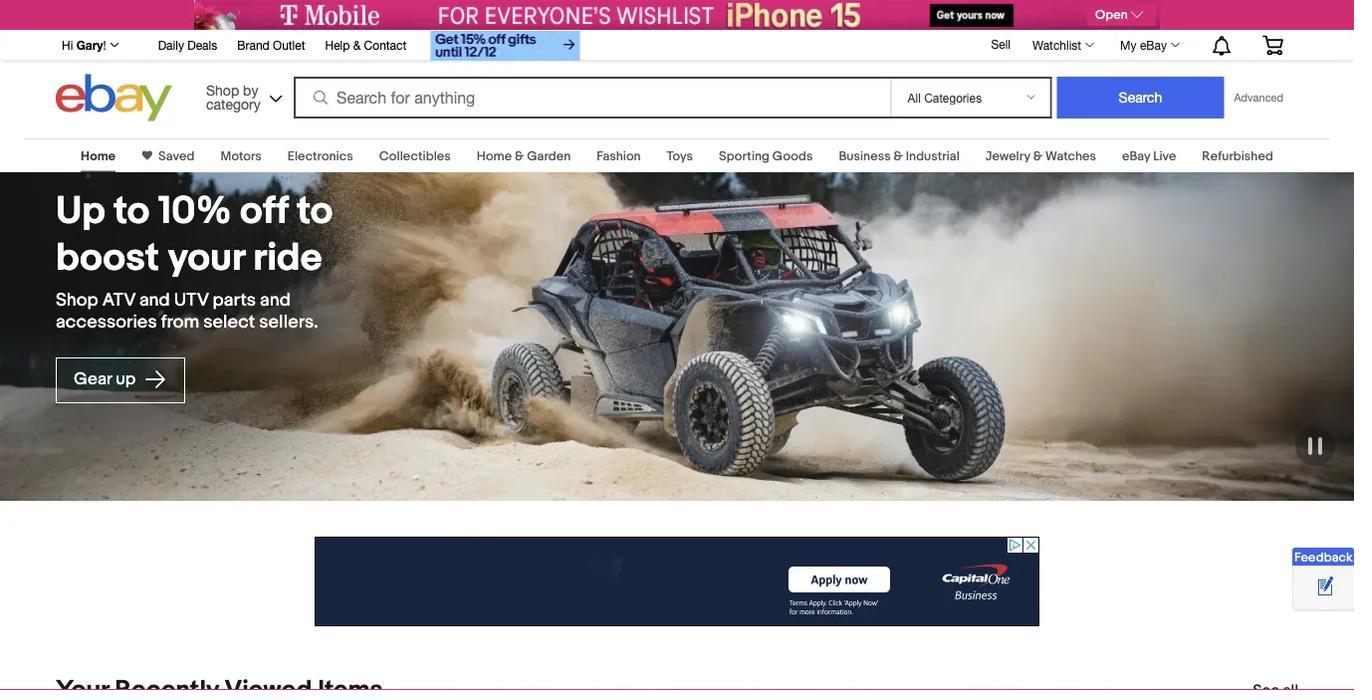 Task type: locate. For each thing, give the bounding box(es) containing it.
goods
[[773, 148, 813, 164]]

home left garden
[[477, 148, 512, 164]]

gary
[[76, 38, 103, 52]]

2 and from the left
[[260, 289, 291, 311]]

and up from
[[139, 289, 170, 311]]

get an extra 15% off image
[[431, 31, 580, 61]]

ebay left live
[[1123, 148, 1151, 164]]

electronics link
[[288, 148, 353, 164]]

1 horizontal spatial shop
[[206, 82, 239, 98]]

home
[[81, 148, 116, 164], [477, 148, 512, 164]]

hi
[[62, 38, 73, 52]]

home & garden
[[477, 148, 571, 164]]

ebay inside account navigation
[[1140, 38, 1167, 52]]

contact
[[364, 38, 407, 52]]

business & industrial
[[839, 148, 960, 164]]

and up sellers.
[[260, 289, 291, 311]]

watchlist link
[[1022, 33, 1104, 57]]

ebay live link
[[1123, 148, 1177, 164]]

up to 10% off to boost your ride main content
[[0, 126, 1355, 690]]

home for home
[[81, 148, 116, 164]]

& right help
[[353, 38, 361, 52]]

industrial
[[906, 148, 960, 164]]

& right business
[[894, 148, 903, 164]]

help & contact link
[[325, 35, 407, 57]]

your shopping cart image
[[1262, 35, 1285, 55]]

watchlist
[[1033, 38, 1082, 52]]

advanced link
[[1225, 78, 1294, 118]]

daily deals
[[158, 38, 217, 52]]

0 vertical spatial ebay
[[1140, 38, 1167, 52]]

sporting goods
[[719, 148, 813, 164]]

business
[[839, 148, 891, 164]]

to right off
[[297, 188, 333, 235]]

feedback
[[1295, 550, 1353, 565]]

sporting
[[719, 148, 770, 164]]

&
[[353, 38, 361, 52], [515, 148, 524, 164], [894, 148, 903, 164], [1034, 148, 1043, 164]]

home up up
[[81, 148, 116, 164]]

hi gary !
[[62, 38, 106, 52]]

1 vertical spatial advertisement region
[[315, 537, 1040, 627]]

and
[[139, 289, 170, 311], [260, 289, 291, 311]]

ebay live
[[1123, 148, 1177, 164]]

2 to from the left
[[297, 188, 333, 235]]

1 vertical spatial shop
[[56, 289, 98, 311]]

& right jewelry
[[1034, 148, 1043, 164]]

advanced
[[1235, 91, 1284, 104]]

None submit
[[1057, 77, 1225, 119]]

daily deals link
[[158, 35, 217, 57]]

none submit inside shop by category banner
[[1057, 77, 1225, 119]]

& inside help & contact 'link'
[[353, 38, 361, 52]]

help
[[325, 38, 350, 52]]

ebay
[[1140, 38, 1167, 52], [1123, 148, 1151, 164]]

shop up accessories
[[56, 289, 98, 311]]

shop left by
[[206, 82, 239, 98]]

sell link
[[983, 37, 1020, 51]]

1 horizontal spatial home
[[477, 148, 512, 164]]

motors link
[[221, 148, 262, 164]]

shop
[[206, 82, 239, 98], [56, 289, 98, 311]]

& for business
[[894, 148, 903, 164]]

2 home from the left
[[477, 148, 512, 164]]

& for jewelry
[[1034, 148, 1043, 164]]

motors
[[221, 148, 262, 164]]

0 horizontal spatial to
[[114, 188, 150, 235]]

jewelry & watches
[[986, 148, 1097, 164]]

0 horizontal spatial shop
[[56, 289, 98, 311]]

1 horizontal spatial and
[[260, 289, 291, 311]]

1 vertical spatial ebay
[[1123, 148, 1151, 164]]

0 horizontal spatial and
[[139, 289, 170, 311]]

utv
[[174, 289, 209, 311]]

saved
[[158, 148, 195, 164]]

Search for anything text field
[[297, 79, 887, 117]]

& for home
[[515, 148, 524, 164]]

& left garden
[[515, 148, 524, 164]]

business & industrial link
[[839, 148, 960, 164]]

fashion link
[[597, 148, 641, 164]]

sellers.
[[259, 311, 318, 333]]

shop by category button
[[197, 74, 287, 117]]

to
[[114, 188, 150, 235], [297, 188, 333, 235]]

garden
[[527, 148, 571, 164]]

my ebay link
[[1110, 33, 1189, 57]]

to right up
[[114, 188, 150, 235]]

1 horizontal spatial to
[[297, 188, 333, 235]]

refurbished
[[1203, 148, 1274, 164]]

0 horizontal spatial home
[[81, 148, 116, 164]]

gear
[[74, 369, 112, 390]]

watches
[[1046, 148, 1097, 164]]

advertisement region
[[194, 0, 1160, 30], [315, 537, 1040, 627]]

ebay right my at right top
[[1140, 38, 1167, 52]]

0 vertical spatial shop
[[206, 82, 239, 98]]

toys link
[[667, 148, 693, 164]]

1 home from the left
[[81, 148, 116, 164]]



Task type: vqa. For each thing, say whether or not it's contained in the screenshot.
Motors
yes



Task type: describe. For each thing, give the bounding box(es) containing it.
saved link
[[152, 148, 195, 164]]

from
[[161, 311, 199, 333]]

up
[[116, 369, 136, 390]]

my ebay
[[1121, 38, 1167, 52]]

up to 10% off to boost your ride shop atv and utv parts and accessories from select sellers.
[[56, 188, 333, 333]]

daily
[[158, 38, 184, 52]]

brand
[[237, 38, 270, 52]]

sporting goods link
[[719, 148, 813, 164]]

shop inside shop by category
[[206, 82, 239, 98]]

0 vertical spatial advertisement region
[[194, 0, 1160, 30]]

deals
[[187, 38, 217, 52]]

home & garden link
[[477, 148, 571, 164]]

open button
[[1088, 4, 1156, 26]]

shop by category banner
[[51, 25, 1299, 126]]

help & contact
[[325, 38, 407, 52]]

ride
[[253, 235, 322, 281]]

collectibles
[[379, 148, 451, 164]]

your
[[168, 235, 245, 281]]

open
[[1096, 7, 1128, 23]]

off
[[240, 188, 289, 235]]

brand outlet
[[237, 38, 305, 52]]

up
[[56, 188, 105, 235]]

& for help
[[353, 38, 361, 52]]

1 and from the left
[[139, 289, 170, 311]]

jewelry & watches link
[[986, 148, 1097, 164]]

atv
[[102, 289, 135, 311]]

select
[[204, 311, 255, 333]]

electronics
[[288, 148, 353, 164]]

boost
[[56, 235, 159, 281]]

10%
[[158, 188, 232, 235]]

1 to from the left
[[114, 188, 150, 235]]

live
[[1154, 148, 1177, 164]]

toys
[[667, 148, 693, 164]]

my
[[1121, 38, 1137, 52]]

collectibles link
[[379, 148, 451, 164]]

advertisement region inside up to 10% off to boost your ride main content
[[315, 537, 1040, 627]]

jewelry
[[986, 148, 1031, 164]]

!
[[103, 38, 106, 52]]

brand outlet link
[[237, 35, 305, 57]]

refurbished link
[[1203, 148, 1274, 164]]

accessories
[[56, 311, 157, 333]]

parts
[[213, 289, 256, 311]]

fashion
[[597, 148, 641, 164]]

gear up
[[74, 369, 139, 390]]

account navigation
[[51, 25, 1299, 63]]

by
[[243, 82, 258, 98]]

home for home & garden
[[477, 148, 512, 164]]

outlet
[[273, 38, 305, 52]]

category
[[206, 96, 261, 112]]

shop by category
[[206, 82, 261, 112]]

ebay inside up to 10% off to boost your ride main content
[[1123, 148, 1151, 164]]

shop inside "up to 10% off to boost your ride shop atv and utv parts and accessories from select sellers."
[[56, 289, 98, 311]]

sell
[[991, 37, 1011, 51]]



